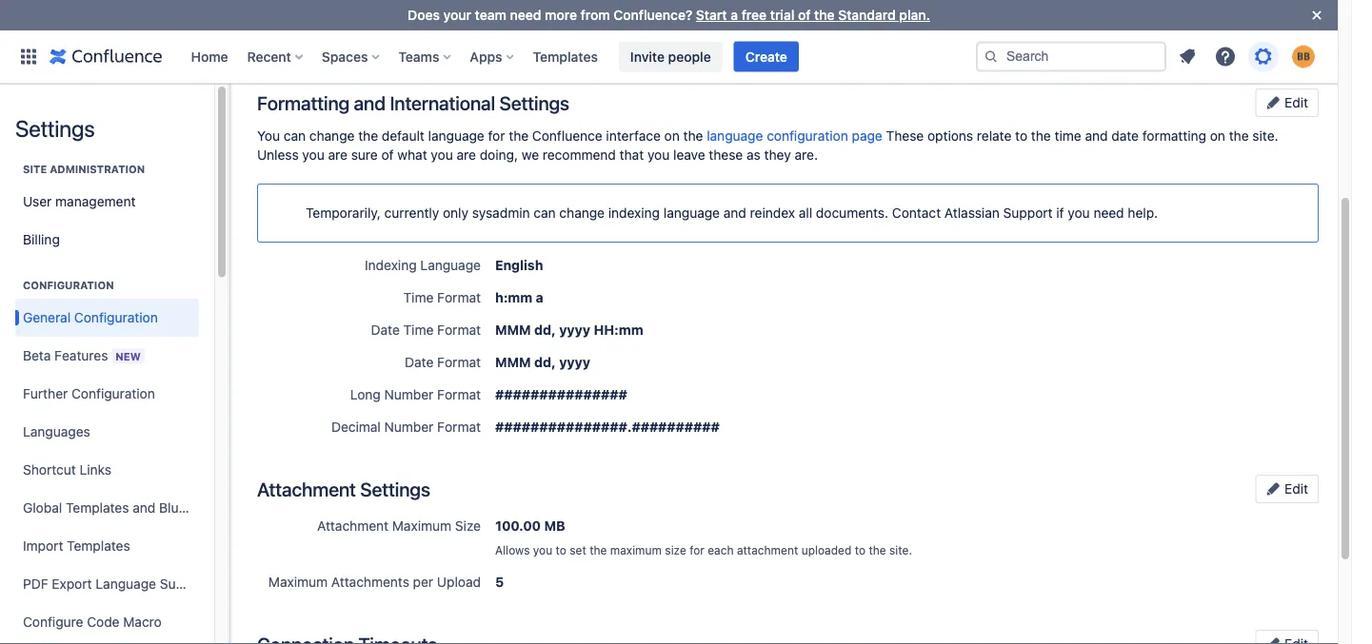 Task type: vqa. For each thing, say whether or not it's contained in the screenshot.


Task type: describe. For each thing, give the bounding box(es) containing it.
the right set
[[590, 544, 607, 557]]

these options relate to the time and date formatting on the site. unless you are sure of what you are doing, we recommend that you leave these as they are.
[[257, 128, 1279, 163]]

dd, for mmm dd, yyyy
[[535, 355, 556, 371]]

they
[[765, 147, 792, 163]]

message.
[[514, 34, 566, 48]]

each
[[708, 544, 734, 557]]

1 vertical spatial can
[[284, 128, 306, 144]]

configure code macro
[[23, 615, 162, 631]]

your profile and preferences image
[[1293, 45, 1316, 68]]

import templates
[[23, 539, 130, 554]]

apps button
[[464, 41, 522, 72]]

contact
[[893, 205, 941, 221]]

settings icon image
[[1253, 45, 1276, 68]]

language inside configuration group
[[96, 577, 156, 593]]

invite people
[[631, 49, 711, 64]]

mmm for mmm dd, yyyy
[[495, 355, 531, 371]]

you right unless
[[302, 147, 325, 163]]

trying
[[671, 15, 702, 29]]

plan.
[[900, 7, 931, 23]]

h:mm a
[[495, 290, 544, 306]]

long
[[350, 387, 381, 403]]

0 vertical spatial configuration
[[23, 280, 114, 292]]

0 horizontal spatial maximum
[[269, 575, 328, 591]]

unless
[[257, 147, 299, 163]]

attachment settings
[[257, 478, 430, 501]]

global
[[23, 501, 62, 516]]

spaces
[[322, 49, 368, 64]]

0 vertical spatial change
[[309, 128, 355, 144]]

you right what
[[431, 147, 453, 163]]

2 are from the left
[[457, 147, 476, 163]]

the right formatting
[[1230, 128, 1250, 144]]

confluence-
[[784, 15, 849, 29]]

you
[[257, 128, 280, 144]]

the right uploaded on the right bottom of page
[[869, 544, 887, 557]]

2 contact from the left
[[719, 15, 760, 29]]

###############
[[495, 387, 628, 403]]

beta features new
[[23, 348, 141, 363]]

configuration
[[767, 128, 849, 144]]

user management link
[[15, 183, 199, 221]]

help.
[[1128, 205, 1159, 221]]

further configuration link
[[15, 375, 199, 413]]

0 horizontal spatial settings
[[15, 115, 95, 142]]

user
[[23, 194, 52, 210]]

number for long
[[385, 387, 434, 403]]

people
[[668, 49, 711, 64]]

general
[[23, 310, 71, 326]]

templates for import templates
[[67, 539, 130, 554]]

close image
[[1306, 4, 1329, 27]]

billing
[[23, 232, 60, 248]]

there
[[1091, 15, 1120, 29]]

3 format from the top
[[437, 355, 481, 371]]

2 small image from the top
[[1266, 637, 1282, 645]]

teams button
[[393, 41, 459, 72]]

atlassian marketplace group
[[15, 642, 199, 645]]

0 vertical spatial support
[[1004, 205, 1053, 221]]

collapse sidebar image
[[208, 93, 250, 131]]

support inside pdf export language support link
[[160, 577, 209, 593]]

the up sure
[[358, 128, 378, 144]]

1 horizontal spatial language
[[421, 258, 481, 273]]

attachment
[[737, 544, 799, 557]]

date time format
[[371, 322, 481, 338]]

edit link for attachment settings
[[1256, 475, 1319, 504]]

configuration for further
[[71, 386, 155, 402]]

1 format from the top
[[437, 290, 481, 306]]

a right is
[[1135, 15, 1141, 29]]

edit link for formatting and international settings
[[1256, 89, 1319, 117]]

to left set
[[556, 544, 567, 557]]

to inside display a contact form when trying to contact the confluence-administrators. this can only be turned off if there is a custom contact administrator message.
[[705, 15, 716, 29]]

spaces button
[[316, 41, 387, 72]]

start
[[696, 7, 728, 23]]

size
[[665, 544, 687, 557]]

the up we
[[509, 128, 529, 144]]

does your team need more from confluence? start a free trial of the standard plan.
[[408, 7, 931, 23]]

configure
[[23, 615, 83, 631]]

global templates and blueprints link
[[15, 490, 221, 528]]

form
[[611, 15, 636, 29]]

Search field
[[977, 41, 1167, 72]]

start a free trial of the standard plan. link
[[696, 7, 931, 23]]

documents.
[[816, 205, 889, 221]]

further
[[23, 386, 68, 402]]

date
[[1112, 128, 1139, 144]]

only inside display a contact form when trying to contact the confluence-administrators. this can only be turned off if there is a custom contact administrator message.
[[982, 15, 1004, 29]]

language down international
[[428, 128, 485, 144]]

search image
[[984, 49, 999, 64]]

maximum
[[610, 544, 662, 557]]

time format
[[404, 290, 481, 306]]

relate
[[977, 128, 1012, 144]]

team
[[475, 7, 507, 23]]

recent button
[[242, 41, 310, 72]]

off
[[1063, 15, 1078, 29]]

1 horizontal spatial need
[[1094, 205, 1125, 221]]

mmm dd, yyyy hh:mm
[[495, 322, 644, 338]]

if inside display a contact form when trying to contact the confluence-administrators. this can only be turned off if there is a custom contact administrator message.
[[1081, 15, 1088, 29]]

format for decimal number format
[[437, 420, 481, 435]]

temporarily,
[[306, 205, 381, 221]]

code
[[87, 615, 120, 631]]

display
[[514, 15, 554, 29]]

2 time from the top
[[404, 322, 434, 338]]

0 vertical spatial settings
[[500, 91, 570, 114]]

set
[[570, 544, 587, 557]]

standard
[[839, 7, 896, 23]]

language right the indexing
[[664, 205, 720, 221]]

links
[[80, 463, 112, 478]]

billing link
[[15, 221, 199, 259]]

0 vertical spatial maximum
[[392, 519, 452, 534]]

free
[[742, 7, 767, 23]]

the inside display a contact form when trying to contact the confluence-administrators. this can only be turned off if there is a custom contact administrator message.
[[764, 15, 781, 29]]

small image inside edit link
[[1266, 482, 1282, 497]]

invite
[[631, 49, 665, 64]]

new
[[115, 351, 141, 363]]

1 are from the left
[[328, 147, 348, 163]]

you inside '100.00 mb allows you to set the maximum size for each attachment uploaded to the site.'
[[533, 544, 553, 557]]

are.
[[795, 147, 818, 163]]

from
[[581, 7, 610, 23]]

maximum attachments per upload
[[269, 575, 481, 591]]

these
[[709, 147, 743, 163]]

site administration group
[[15, 143, 199, 265]]

on inside these options relate to the time and date formatting on the site. unless you are sure of what you are doing, we recommend that you leave these as they are.
[[1211, 128, 1226, 144]]

h:mm
[[495, 290, 533, 306]]

3 contact from the left
[[1187, 15, 1228, 29]]

confluence
[[532, 128, 603, 144]]

attachments
[[331, 575, 410, 591]]

custom
[[1144, 15, 1184, 29]]

invite people button
[[619, 41, 723, 72]]

leave
[[674, 147, 706, 163]]

be
[[1008, 15, 1021, 29]]

###############.##########
[[495, 420, 720, 435]]

edit for attachment settings
[[1282, 482, 1309, 497]]

upload
[[437, 575, 481, 591]]

notification icon image
[[1177, 45, 1199, 68]]

reindex
[[750, 205, 796, 221]]

decimal number format
[[331, 420, 481, 435]]

page
[[852, 128, 883, 144]]



Task type: locate. For each thing, give the bounding box(es) containing it.
1 vertical spatial language
[[96, 577, 156, 593]]

maximum
[[392, 519, 452, 534], [269, 575, 328, 591]]

0 vertical spatial date
[[371, 322, 400, 338]]

hh:mm
[[594, 322, 644, 338]]

for inside '100.00 mb allows you to set the maximum size for each attachment uploaded to the site.'
[[690, 544, 705, 557]]

languages
[[23, 424, 90, 440]]

and right time
[[1086, 128, 1108, 144]]

configure code macro link
[[15, 604, 199, 642]]

templates up pdf export language support link
[[67, 539, 130, 554]]

language up these at the right of page
[[707, 128, 764, 144]]

templates
[[533, 49, 598, 64], [66, 501, 129, 516], [67, 539, 130, 554]]

1 vertical spatial templates
[[66, 501, 129, 516]]

templates down links in the bottom left of the page
[[66, 501, 129, 516]]

1 vertical spatial edit link
[[1256, 475, 1319, 504]]

1 vertical spatial small image
[[1266, 637, 1282, 645]]

on up leave
[[665, 128, 680, 144]]

beta
[[23, 348, 51, 363]]

templates down message. in the left of the page
[[533, 49, 598, 64]]

1 horizontal spatial if
[[1081, 15, 1088, 29]]

features
[[54, 348, 108, 363]]

mmm up '###############'
[[495, 355, 531, 371]]

1 vertical spatial configuration
[[74, 310, 158, 326]]

you down mb
[[533, 544, 553, 557]]

0 horizontal spatial site.
[[890, 544, 913, 557]]

2 mmm from the top
[[495, 355, 531, 371]]

2 vertical spatial can
[[534, 205, 556, 221]]

the up leave
[[684, 128, 704, 144]]

1 vertical spatial maximum
[[269, 575, 328, 591]]

formatting
[[257, 91, 350, 114]]

you can change the default language for the confluence interface on the language configuration page
[[257, 128, 883, 144]]

teams
[[399, 49, 440, 64]]

you left the help.
[[1068, 205, 1091, 221]]

need up message. in the left of the page
[[510, 7, 542, 23]]

format down long number format
[[437, 420, 481, 435]]

2 edit from the top
[[1282, 482, 1309, 497]]

1 horizontal spatial can
[[534, 205, 556, 221]]

0 vertical spatial number
[[385, 387, 434, 403]]

dd, up mmm dd, yyyy
[[535, 322, 556, 338]]

date up long number format
[[405, 355, 434, 371]]

2 format from the top
[[437, 322, 481, 338]]

and left blueprints
[[133, 501, 156, 516]]

2 vertical spatial templates
[[67, 539, 130, 554]]

0 vertical spatial site.
[[1253, 128, 1279, 144]]

are left sure
[[328, 147, 348, 163]]

on right formatting
[[1211, 128, 1226, 144]]

time down the "time format"
[[404, 322, 434, 338]]

mb
[[545, 519, 566, 534]]

change up sure
[[309, 128, 355, 144]]

0 vertical spatial templates
[[533, 49, 598, 64]]

attachment for attachment maximum size
[[317, 519, 389, 534]]

we
[[522, 147, 539, 163]]

is
[[1123, 15, 1132, 29]]

recommend
[[543, 147, 616, 163]]

to right trying
[[705, 15, 716, 29]]

are left doing,
[[457, 147, 476, 163]]

1 horizontal spatial of
[[798, 7, 811, 23]]

further configuration
[[23, 386, 155, 402]]

of inside these options relate to the time and date formatting on the site. unless you are sure of what you are doing, we recommend that you leave these as they are.
[[382, 147, 394, 163]]

0 horizontal spatial can
[[284, 128, 306, 144]]

0 vertical spatial edit
[[1282, 95, 1309, 111]]

and left reindex
[[724, 205, 747, 221]]

site. inside these options relate to the time and date formatting on the site. unless you are sure of what you are doing, we recommend that you leave these as they are.
[[1253, 128, 1279, 144]]

site.
[[1253, 128, 1279, 144], [890, 544, 913, 557]]

can up unless
[[284, 128, 306, 144]]

format
[[437, 290, 481, 306], [437, 322, 481, 338], [437, 355, 481, 371], [437, 387, 481, 403], [437, 420, 481, 435]]

0 horizontal spatial change
[[309, 128, 355, 144]]

1 small image from the top
[[1266, 482, 1282, 497]]

0 horizontal spatial for
[[488, 128, 505, 144]]

1 horizontal spatial contact
[[719, 15, 760, 29]]

0 vertical spatial need
[[510, 7, 542, 23]]

edit for formatting and international settings
[[1282, 95, 1309, 111]]

small image
[[1266, 95, 1282, 110]]

format for date time format
[[437, 322, 481, 338]]

0 vertical spatial time
[[404, 290, 434, 306]]

1 number from the top
[[385, 387, 434, 403]]

number
[[385, 387, 434, 403], [385, 420, 434, 435]]

for up doing,
[[488, 128, 505, 144]]

2 horizontal spatial settings
[[500, 91, 570, 114]]

5
[[495, 575, 504, 591]]

configuration inside "link"
[[74, 310, 158, 326]]

maximum left the 'size'
[[392, 519, 452, 534]]

atlassian
[[945, 205, 1000, 221]]

time down indexing language
[[404, 290, 434, 306]]

yyyy left hh:mm
[[559, 322, 591, 338]]

per
[[413, 575, 434, 591]]

site
[[23, 163, 47, 176]]

edit
[[1282, 95, 1309, 111], [1282, 482, 1309, 497]]

yyyy for mmm dd, yyyy hh:mm
[[559, 322, 591, 338]]

1 horizontal spatial are
[[457, 147, 476, 163]]

0 vertical spatial of
[[798, 7, 811, 23]]

0 vertical spatial edit link
[[1256, 89, 1319, 117]]

and inside these options relate to the time and date formatting on the site. unless you are sure of what you are doing, we recommend that you leave these as they are.
[[1086, 128, 1108, 144]]

uploaded
[[802, 544, 852, 557]]

your
[[444, 7, 472, 23]]

banner containing home
[[0, 30, 1339, 84]]

1 vertical spatial change
[[560, 205, 605, 221]]

contact up help icon
[[1187, 15, 1228, 29]]

the up create
[[764, 15, 781, 29]]

0 vertical spatial only
[[982, 15, 1004, 29]]

recent
[[247, 49, 291, 64]]

global element
[[11, 30, 977, 83]]

formatting and international settings
[[257, 91, 570, 114]]

0 horizontal spatial date
[[371, 322, 400, 338]]

1 vertical spatial for
[[690, 544, 705, 557]]

support right atlassian
[[1004, 205, 1053, 221]]

these
[[887, 128, 924, 144]]

global templates and blueprints
[[23, 501, 221, 516]]

if
[[1081, 15, 1088, 29], [1057, 205, 1065, 221]]

1 vertical spatial of
[[382, 147, 394, 163]]

dd, up '###############'
[[535, 355, 556, 371]]

templates for global templates and blueprints
[[66, 501, 129, 516]]

shortcut links link
[[15, 452, 199, 490]]

attachment for attachment settings
[[257, 478, 356, 501]]

1 vertical spatial support
[[160, 577, 209, 593]]

a right display
[[557, 15, 563, 29]]

can inside display a contact form when trying to contact the confluence-administrators. this can only be turned off if there is a custom contact administrator message.
[[959, 15, 979, 29]]

small image
[[1266, 482, 1282, 497], [1266, 637, 1282, 645]]

format down "date time format" on the left of page
[[437, 355, 481, 371]]

mmm dd, yyyy
[[495, 355, 591, 371]]

can right this
[[959, 15, 979, 29]]

create
[[746, 49, 788, 64]]

trial
[[771, 7, 795, 23]]

1 horizontal spatial change
[[560, 205, 605, 221]]

number down long number format
[[385, 420, 434, 435]]

if down time
[[1057, 205, 1065, 221]]

administrator
[[1232, 15, 1303, 29]]

for right size
[[690, 544, 705, 557]]

2 horizontal spatial contact
[[1187, 15, 1228, 29]]

you right that
[[648, 147, 670, 163]]

2 vertical spatial configuration
[[71, 386, 155, 402]]

1 horizontal spatial on
[[1211, 128, 1226, 144]]

all
[[799, 205, 813, 221]]

number for decimal
[[385, 420, 434, 435]]

1 time from the top
[[404, 290, 434, 306]]

date for date format
[[405, 355, 434, 371]]

edit link
[[1256, 89, 1319, 117], [1256, 475, 1319, 504]]

of right trial
[[798, 7, 811, 23]]

1 vertical spatial mmm
[[495, 355, 531, 371]]

2 vertical spatial settings
[[360, 478, 430, 501]]

configuration for general
[[74, 310, 158, 326]]

help icon image
[[1215, 45, 1238, 68]]

site. down small image on the top right of page
[[1253, 128, 1279, 144]]

1 edit from the top
[[1282, 95, 1309, 111]]

language up the "time format"
[[421, 258, 481, 273]]

0 vertical spatial yyyy
[[559, 322, 591, 338]]

attachment down decimal at the left bottom of page
[[257, 478, 356, 501]]

turned
[[1024, 15, 1060, 29]]

shortcut links
[[23, 463, 112, 478]]

attachment down attachment settings
[[317, 519, 389, 534]]

dd, for mmm dd, yyyy hh:mm
[[535, 322, 556, 338]]

appswitcher icon image
[[17, 45, 40, 68]]

1 horizontal spatial only
[[982, 15, 1004, 29]]

1 vertical spatial if
[[1057, 205, 1065, 221]]

1 contact from the left
[[566, 15, 607, 29]]

1 vertical spatial only
[[443, 205, 469, 221]]

mmm down h:mm
[[495, 322, 531, 338]]

this
[[933, 15, 956, 29]]

change
[[309, 128, 355, 144], [560, 205, 605, 221]]

0 vertical spatial attachment
[[257, 478, 356, 501]]

if right off
[[1081, 15, 1088, 29]]

2 number from the top
[[385, 420, 434, 435]]

english
[[495, 258, 543, 273]]

can right sysadmin
[[534, 205, 556, 221]]

what
[[398, 147, 427, 163]]

1 horizontal spatial for
[[690, 544, 705, 557]]

does
[[408, 7, 440, 23]]

to
[[705, 15, 716, 29], [1016, 128, 1028, 144], [556, 544, 567, 557], [855, 544, 866, 557]]

banner
[[0, 30, 1339, 84]]

and up default
[[354, 91, 386, 114]]

import
[[23, 539, 63, 554]]

1 dd, from the top
[[535, 322, 556, 338]]

1 vertical spatial time
[[404, 322, 434, 338]]

2 edit link from the top
[[1256, 475, 1319, 504]]

shortcut
[[23, 463, 76, 478]]

0 horizontal spatial only
[[443, 205, 469, 221]]

format for long number format
[[437, 387, 481, 403]]

0 vertical spatial mmm
[[495, 322, 531, 338]]

only right "currently"
[[443, 205, 469, 221]]

0 vertical spatial language
[[421, 258, 481, 273]]

1 horizontal spatial maximum
[[392, 519, 452, 534]]

1 yyyy from the top
[[559, 322, 591, 338]]

support up macro
[[160, 577, 209, 593]]

2 on from the left
[[1211, 128, 1226, 144]]

contact left form
[[566, 15, 607, 29]]

1 vertical spatial yyyy
[[559, 355, 591, 371]]

language up macro
[[96, 577, 156, 593]]

of right sure
[[382, 147, 394, 163]]

international
[[390, 91, 495, 114]]

confluence image
[[50, 45, 162, 68], [50, 45, 162, 68]]

0 vertical spatial if
[[1081, 15, 1088, 29]]

0 horizontal spatial support
[[160, 577, 209, 593]]

4 format from the top
[[437, 387, 481, 403]]

you
[[302, 147, 325, 163], [431, 147, 453, 163], [648, 147, 670, 163], [1068, 205, 1091, 221], [533, 544, 553, 557]]

home
[[191, 49, 228, 64]]

0 horizontal spatial on
[[665, 128, 680, 144]]

yyyy for mmm dd, yyyy
[[559, 355, 591, 371]]

0 horizontal spatial contact
[[566, 15, 607, 29]]

the left time
[[1032, 128, 1052, 144]]

create link
[[734, 41, 799, 72]]

time
[[404, 290, 434, 306], [404, 322, 434, 338]]

date down indexing
[[371, 322, 400, 338]]

need left the help.
[[1094, 205, 1125, 221]]

format down "date format"
[[437, 387, 481, 403]]

date
[[371, 322, 400, 338], [405, 355, 434, 371]]

format up "date format"
[[437, 322, 481, 338]]

options
[[928, 128, 974, 144]]

home link
[[185, 41, 234, 72]]

the right trial
[[815, 7, 835, 23]]

1 horizontal spatial site.
[[1253, 128, 1279, 144]]

change left the indexing
[[560, 205, 605, 221]]

confluence?
[[614, 7, 693, 23]]

date format
[[405, 355, 481, 371]]

5 format from the top
[[437, 420, 481, 435]]

a left 'free'
[[731, 7, 738, 23]]

site administration
[[23, 163, 145, 176]]

contact left trial
[[719, 15, 760, 29]]

general configuration link
[[15, 299, 199, 337]]

1 vertical spatial settings
[[15, 115, 95, 142]]

import templates link
[[15, 528, 199, 566]]

0 horizontal spatial need
[[510, 7, 542, 23]]

configuration group
[[15, 259, 221, 645]]

settings up confluence
[[500, 91, 570, 114]]

more
[[545, 7, 577, 23]]

date for date time format
[[371, 322, 400, 338]]

2 yyyy from the top
[[559, 355, 591, 371]]

configuration up "new"
[[74, 310, 158, 326]]

1 vertical spatial need
[[1094, 205, 1125, 221]]

temporarily, currently only sysadmin can change indexing language and reindex all documents. contact atlassian support if you need help.
[[306, 205, 1159, 221]]

administration
[[50, 163, 145, 176]]

0 horizontal spatial of
[[382, 147, 394, 163]]

1 mmm from the top
[[495, 322, 531, 338]]

interface
[[606, 128, 661, 144]]

attachment maximum size
[[317, 519, 481, 534]]

1 on from the left
[[665, 128, 680, 144]]

templates inside global element
[[533, 49, 598, 64]]

1 vertical spatial dd,
[[535, 355, 556, 371]]

yyyy down "mmm dd, yyyy hh:mm"
[[559, 355, 591, 371]]

100.00
[[495, 519, 541, 534]]

0 vertical spatial for
[[488, 128, 505, 144]]

0 horizontal spatial language
[[96, 577, 156, 593]]

number up decimal number format
[[385, 387, 434, 403]]

0 horizontal spatial if
[[1057, 205, 1065, 221]]

general configuration
[[23, 310, 158, 326]]

time
[[1055, 128, 1082, 144]]

settings up site
[[15, 115, 95, 142]]

configuration up languages link
[[71, 386, 155, 402]]

only
[[982, 15, 1004, 29], [443, 205, 469, 221]]

0 vertical spatial can
[[959, 15, 979, 29]]

pdf export language support
[[23, 577, 209, 593]]

1 vertical spatial attachment
[[317, 519, 389, 534]]

1 vertical spatial edit
[[1282, 482, 1309, 497]]

to right uploaded on the right bottom of page
[[855, 544, 866, 557]]

settings
[[500, 91, 570, 114], [15, 115, 95, 142], [360, 478, 430, 501]]

1 horizontal spatial settings
[[360, 478, 430, 501]]

only left the 'be'
[[982, 15, 1004, 29]]

to inside these options relate to the time and date formatting on the site. unless you are sure of what you are doing, we recommend that you leave these as they are.
[[1016, 128, 1028, 144]]

format up "date time format" on the left of page
[[437, 290, 481, 306]]

export
[[52, 577, 92, 593]]

1 vertical spatial site.
[[890, 544, 913, 557]]

0 horizontal spatial are
[[328, 147, 348, 163]]

administrators.
[[849, 15, 930, 29]]

1 vertical spatial number
[[385, 420, 434, 435]]

mmm for mmm dd, yyyy hh:mm
[[495, 322, 531, 338]]

1 horizontal spatial support
[[1004, 205, 1053, 221]]

1 vertical spatial date
[[405, 355, 434, 371]]

maximum left attachments at the bottom of the page
[[269, 575, 328, 591]]

100.00 mb allows you to set the maximum size for each attachment uploaded to the site.
[[495, 519, 913, 557]]

2 horizontal spatial can
[[959, 15, 979, 29]]

0 vertical spatial dd,
[[535, 322, 556, 338]]

1 edit link from the top
[[1256, 89, 1319, 117]]

0 vertical spatial small image
[[1266, 482, 1282, 497]]

and inside configuration group
[[133, 501, 156, 516]]

configuration up the general
[[23, 280, 114, 292]]

to right relate
[[1016, 128, 1028, 144]]

pdf export language support link
[[15, 566, 209, 604]]

1 horizontal spatial date
[[405, 355, 434, 371]]

settings up attachment maximum size
[[360, 478, 430, 501]]

2 dd, from the top
[[535, 355, 556, 371]]

site. right uploaded on the right bottom of page
[[890, 544, 913, 557]]

a right h:mm
[[536, 290, 544, 306]]

site. inside '100.00 mb allows you to set the maximum size for each attachment uploaded to the site.'
[[890, 544, 913, 557]]



